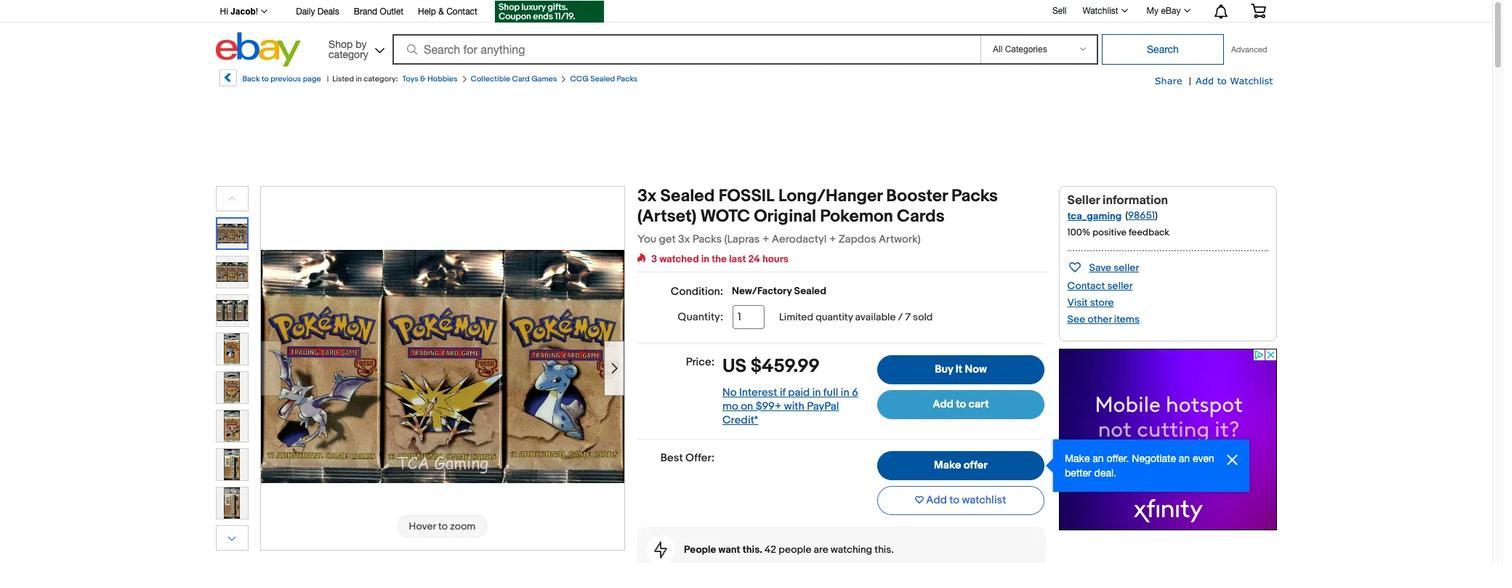 Task type: vqa. For each thing, say whether or not it's contained in the screenshot.
conversion
no



Task type: describe. For each thing, give the bounding box(es) containing it.
aerodactyl
[[772, 233, 827, 246]]

!
[[256, 7, 258, 17]]

picture 8 of 9 image
[[216, 488, 248, 519]]

Quantity: text field
[[733, 305, 765, 329]]

make an offer. negotiate an even better deal. tooltip
[[1053, 440, 1250, 492]]

page
[[303, 74, 321, 84]]

to inside share | add to watchlist
[[1218, 75, 1227, 87]]

picture 1 of 9 image
[[217, 219, 247, 249]]

collectible card games link
[[471, 74, 557, 84]]

brand outlet
[[354, 7, 403, 17]]

booster
[[886, 186, 948, 206]]

toys
[[402, 74, 418, 84]]

2 vertical spatial sealed
[[794, 285, 826, 297]]

limited quantity available / 7 sold
[[779, 311, 933, 324]]

people
[[684, 544, 716, 556]]

ccg sealed packs link
[[570, 74, 638, 84]]

sold
[[913, 311, 933, 324]]

last
[[729, 253, 746, 265]]

picture 3 of 9 image
[[216, 295, 248, 326]]

& for hobbies
[[420, 74, 426, 84]]

to for previous
[[262, 74, 269, 84]]

2 vertical spatial packs
[[693, 233, 722, 246]]

quantity:
[[678, 310, 723, 324]]

share | add to watchlist
[[1155, 75, 1273, 87]]

games
[[532, 74, 557, 84]]

picture 4 of 9 image
[[216, 334, 248, 365]]

no interest if paid in full in 6 mo on $99+ with paypal credit* link
[[723, 386, 858, 427]]

brand
[[354, 7, 377, 17]]

Search for anything text field
[[395, 36, 978, 63]]

even
[[1193, 453, 1215, 464]]

in left 6
[[841, 386, 850, 400]]

original
[[754, 206, 816, 227]]

toys & hobbies link
[[402, 74, 458, 84]]

outlet
[[380, 7, 403, 17]]

people want this. 42 people are watching this.
[[684, 544, 894, 556]]

watched
[[660, 253, 699, 265]]

add for add to watchlist
[[926, 494, 947, 508]]

quantity
[[816, 311, 853, 324]]

advertisement region
[[1059, 349, 1277, 531]]

none submit inside shop by category "banner"
[[1102, 34, 1224, 65]]

see other items link
[[1068, 313, 1140, 326]]

(artset)
[[638, 206, 697, 227]]

3
[[651, 253, 657, 265]]

buy
[[935, 363, 953, 377]]

people
[[779, 544, 812, 556]]

the
[[712, 253, 727, 265]]

are
[[814, 544, 829, 556]]

jacob
[[231, 7, 256, 17]]

daily
[[296, 7, 315, 17]]

picture 5 of 9 image
[[216, 372, 248, 403]]

collectible card games
[[471, 74, 557, 84]]

information
[[1103, 193, 1168, 208]]

share button
[[1155, 74, 1183, 88]]

with details__icon image
[[654, 542, 667, 559]]

pokemon
[[820, 206, 893, 227]]

get the coupon image
[[495, 1, 604, 23]]

/
[[898, 311, 903, 324]]

$99+
[[756, 400, 782, 414]]

3 watched in the last 24 hours
[[651, 253, 789, 265]]

2 horizontal spatial packs
[[952, 186, 998, 206]]

98651
[[1128, 209, 1155, 222]]

in left full at the right
[[813, 386, 821, 400]]

by
[[356, 38, 367, 50]]

2 + from the left
[[829, 233, 836, 246]]

hours
[[763, 253, 789, 265]]

best
[[661, 451, 683, 465]]

2 this. from the left
[[875, 544, 894, 556]]

help
[[418, 7, 436, 17]]

add to watchlist link
[[1196, 74, 1273, 88]]

toys & hobbies
[[402, 74, 458, 84]]

watchlist inside share | add to watchlist
[[1230, 75, 1273, 87]]

3x sealed fossil long/hanger booster packs (artset) wotc original pokemon cards you get 3x packs (lapras + aerodactyl + zapdos artwork)
[[638, 186, 998, 246]]

your shopping cart image
[[1250, 4, 1267, 18]]

get
[[659, 233, 676, 246]]

picture 7 of 9 image
[[216, 449, 248, 481]]

1 this. from the left
[[743, 544, 762, 556]]

add to cart link
[[877, 390, 1045, 419]]

contact seller visit store see other items
[[1068, 280, 1140, 326]]

to for watchlist
[[950, 494, 960, 508]]

help & contact
[[418, 7, 477, 17]]

best offer:
[[661, 451, 715, 465]]

feedback
[[1129, 227, 1170, 238]]

save seller
[[1089, 262, 1139, 274]]

add to watchlist
[[926, 494, 1007, 508]]

if
[[780, 386, 786, 400]]

want
[[719, 544, 741, 556]]

shop
[[329, 38, 353, 50]]

make offer
[[934, 459, 988, 472]]

zapdos
[[839, 233, 876, 246]]

offer
[[964, 459, 988, 472]]

make an offer. negotiate an even better deal.
[[1065, 453, 1215, 479]]

add to cart
[[933, 398, 989, 411]]

sealed for packs
[[590, 74, 615, 84]]

tca_gaming
[[1068, 210, 1122, 222]]



Task type: locate. For each thing, give the bounding box(es) containing it.
seller inside button
[[1114, 262, 1139, 274]]

watchlist inside account navigation
[[1083, 6, 1119, 16]]

new/factory sealed
[[732, 285, 826, 297]]

1 horizontal spatial this.
[[875, 544, 894, 556]]

packs right "cards"
[[952, 186, 998, 206]]

to inside button
[[950, 494, 960, 508]]

1 horizontal spatial +
[[829, 233, 836, 246]]

mo
[[723, 400, 739, 414]]

make inside "make offer" link
[[934, 459, 961, 472]]

credit*
[[723, 414, 758, 427]]

make for make an offer. negotiate an even better deal.
[[1065, 453, 1090, 464]]

1 vertical spatial watchlist
[[1230, 75, 1273, 87]]

add inside button
[[926, 494, 947, 508]]

ccg
[[570, 74, 589, 84]]

previous
[[271, 74, 301, 84]]

to left cart
[[956, 398, 966, 411]]

100%
[[1068, 227, 1091, 238]]

0 horizontal spatial +
[[762, 233, 769, 246]]

picture 6 of 9 image
[[216, 411, 248, 442]]

contact inside account navigation
[[446, 7, 477, 17]]

add inside share | add to watchlist
[[1196, 75, 1214, 87]]

daily deals link
[[296, 4, 339, 20]]

0 vertical spatial 3x
[[638, 186, 657, 206]]

collectible
[[471, 74, 510, 84]]

save seller button
[[1068, 259, 1139, 276]]

to for cart
[[956, 398, 966, 411]]

seller inside contact seller visit store see other items
[[1108, 280, 1133, 292]]

None submit
[[1102, 34, 1224, 65]]

add down "make offer" link
[[926, 494, 947, 508]]

now
[[965, 363, 987, 377]]

watchlist right sell link
[[1083, 6, 1119, 16]]

listed
[[332, 74, 354, 84]]

wotc
[[700, 206, 750, 227]]

to inside "link"
[[262, 74, 269, 84]]

visit
[[1068, 297, 1088, 309]]

hi
[[220, 7, 228, 17]]

add for add to cart
[[933, 398, 954, 411]]

store
[[1090, 297, 1114, 309]]

cards
[[897, 206, 945, 227]]

0 horizontal spatial |
[[327, 74, 329, 84]]

& for contact
[[439, 7, 444, 17]]

in left the
[[701, 253, 710, 265]]

in
[[356, 74, 362, 84], [701, 253, 710, 265], [813, 386, 821, 400], [841, 386, 850, 400]]

this. right watching
[[875, 544, 894, 556]]

contact right "help"
[[446, 7, 477, 17]]

add to watchlist button
[[877, 486, 1045, 515]]

| right share button
[[1189, 75, 1192, 87]]

0 vertical spatial &
[[439, 7, 444, 17]]

my ebay link
[[1139, 2, 1197, 20]]

shop by category banner
[[212, 0, 1277, 71]]

1 vertical spatial 3x
[[678, 233, 690, 246]]

seller for save
[[1114, 262, 1139, 274]]

fossil
[[719, 186, 775, 206]]

2 horizontal spatial sealed
[[794, 285, 826, 297]]

42
[[765, 544, 777, 556]]

deal.
[[1095, 467, 1117, 479]]

this.
[[743, 544, 762, 556], [875, 544, 894, 556]]

contact
[[446, 7, 477, 17], [1068, 280, 1105, 292]]

make offer link
[[877, 451, 1045, 480]]

interest
[[739, 386, 778, 400]]

watchlist link
[[1075, 2, 1135, 20]]

on
[[741, 400, 753, 414]]

1 horizontal spatial watchlist
[[1230, 75, 1273, 87]]

an left even
[[1179, 453, 1190, 464]]

watchlist down advanced
[[1230, 75, 1273, 87]]

1 vertical spatial &
[[420, 74, 426, 84]]

hobbies
[[428, 74, 458, 84]]

0 horizontal spatial an
[[1093, 453, 1104, 464]]

1 horizontal spatial 3x
[[678, 233, 690, 246]]

1 horizontal spatial |
[[1189, 75, 1192, 87]]

| listed in category:
[[327, 74, 398, 84]]

1 horizontal spatial make
[[1065, 453, 1090, 464]]

packs up the
[[693, 233, 722, 246]]

no
[[723, 386, 737, 400]]

1 horizontal spatial packs
[[693, 233, 722, 246]]

0 horizontal spatial &
[[420, 74, 426, 84]]

1 an from the left
[[1093, 453, 1104, 464]]

& inside "help & contact" link
[[439, 7, 444, 17]]

picture 2 of 9 image
[[216, 257, 248, 288]]

&
[[439, 7, 444, 17], [420, 74, 426, 84]]

0 horizontal spatial 3x
[[638, 186, 657, 206]]

contact up visit store link
[[1068, 280, 1105, 292]]

positive
[[1093, 227, 1127, 238]]

1 vertical spatial add
[[933, 398, 954, 411]]

see
[[1068, 313, 1086, 326]]

my ebay
[[1147, 6, 1181, 16]]

0 vertical spatial sealed
[[590, 74, 615, 84]]

& right 'toys'
[[420, 74, 426, 84]]

0 horizontal spatial sealed
[[590, 74, 615, 84]]

packs
[[617, 74, 638, 84], [952, 186, 998, 206], [693, 233, 722, 246]]

3x sealed fossil long/hanger booster packs (artset) wotc original pokemon cards - picture 1 of 9 image
[[261, 250, 624, 483]]

3x right get at the top
[[678, 233, 690, 246]]

0 vertical spatial watchlist
[[1083, 6, 1119, 16]]

1 horizontal spatial sealed
[[660, 186, 715, 206]]

seller right save
[[1114, 262, 1139, 274]]

save
[[1089, 262, 1112, 274]]

items
[[1114, 313, 1140, 326]]

this. left 42
[[743, 544, 762, 556]]

sell
[[1053, 6, 1067, 16]]

ebay
[[1161, 6, 1181, 16]]

(
[[1126, 209, 1128, 222]]

6
[[852, 386, 858, 400]]

0 horizontal spatial contact
[[446, 7, 477, 17]]

1 vertical spatial sealed
[[660, 186, 715, 206]]

1 vertical spatial contact
[[1068, 280, 1105, 292]]

0 horizontal spatial make
[[934, 459, 961, 472]]

sealed for fossil
[[660, 186, 715, 206]]

card
[[512, 74, 530, 84]]

0 horizontal spatial packs
[[617, 74, 638, 84]]

1 vertical spatial packs
[[952, 186, 998, 206]]

contact inside contact seller visit store see other items
[[1068, 280, 1105, 292]]

seller for contact
[[1108, 280, 1133, 292]]

make up better
[[1065, 453, 1090, 464]]

share
[[1155, 75, 1183, 87]]

1 horizontal spatial &
[[439, 7, 444, 17]]

sealed up limited
[[794, 285, 826, 297]]

)
[[1155, 209, 1158, 222]]

brand outlet link
[[354, 4, 403, 20]]

us $459.99 main content
[[638, 186, 1046, 563]]

paid
[[788, 386, 810, 400]]

negotiate
[[1132, 453, 1176, 464]]

to left watchlist
[[950, 494, 960, 508]]

add right share
[[1196, 75, 1214, 87]]

make for make offer
[[934, 459, 961, 472]]

you
[[638, 233, 657, 246]]

advanced link
[[1224, 35, 1275, 64]]

24
[[748, 253, 760, 265]]

shop by category button
[[322, 32, 388, 64]]

better
[[1065, 467, 1092, 479]]

make inside make an offer. negotiate an even better deal.
[[1065, 453, 1090, 464]]

account navigation
[[212, 0, 1277, 25]]

sealed right ccg
[[590, 74, 615, 84]]

to down advanced link at right
[[1218, 75, 1227, 87]]

0 vertical spatial packs
[[617, 74, 638, 84]]

3x up you
[[638, 186, 657, 206]]

seller down save seller
[[1108, 280, 1133, 292]]

+ up 'hours'
[[762, 233, 769, 246]]

price:
[[686, 355, 715, 369]]

in right listed
[[356, 74, 362, 84]]

0 vertical spatial add
[[1196, 75, 1214, 87]]

add down the buy
[[933, 398, 954, 411]]

1 horizontal spatial an
[[1179, 453, 1190, 464]]

2 an from the left
[[1179, 453, 1190, 464]]

paypal
[[807, 400, 839, 414]]

hi jacob !
[[220, 7, 258, 17]]

to right back
[[262, 74, 269, 84]]

help & contact link
[[418, 4, 477, 20]]

0 vertical spatial seller
[[1114, 262, 1139, 274]]

$459.99
[[751, 355, 820, 378]]

7
[[905, 311, 911, 324]]

seller information tca_gaming ( 98651 ) 100% positive feedback
[[1068, 193, 1170, 238]]

make left offer
[[934, 459, 961, 472]]

2 vertical spatial add
[[926, 494, 947, 508]]

& right "help"
[[439, 7, 444, 17]]

sealed
[[590, 74, 615, 84], [660, 186, 715, 206], [794, 285, 826, 297]]

us
[[723, 355, 747, 378]]

make
[[1065, 453, 1090, 464], [934, 459, 961, 472]]

back to previous page link
[[218, 69, 321, 92]]

sealed up get at the top
[[660, 186, 715, 206]]

+ left zapdos
[[829, 233, 836, 246]]

0 horizontal spatial watchlist
[[1083, 6, 1119, 16]]

sealed inside 3x sealed fossil long/hanger booster packs (artset) wotc original pokemon cards you get 3x packs (lapras + aerodactyl + zapdos artwork)
[[660, 186, 715, 206]]

(lapras
[[724, 233, 760, 246]]

back to previous page
[[242, 74, 321, 84]]

1 horizontal spatial contact
[[1068, 280, 1105, 292]]

| left listed
[[327, 74, 329, 84]]

0 horizontal spatial this.
[[743, 544, 762, 556]]

1 vertical spatial seller
[[1108, 280, 1133, 292]]

0 vertical spatial contact
[[446, 7, 477, 17]]

packs right ccg
[[617, 74, 638, 84]]

offer.
[[1107, 453, 1129, 464]]

1 + from the left
[[762, 233, 769, 246]]

my
[[1147, 6, 1159, 16]]

full
[[824, 386, 839, 400]]

an up deal.
[[1093, 453, 1104, 464]]

shop by category
[[329, 38, 368, 60]]



